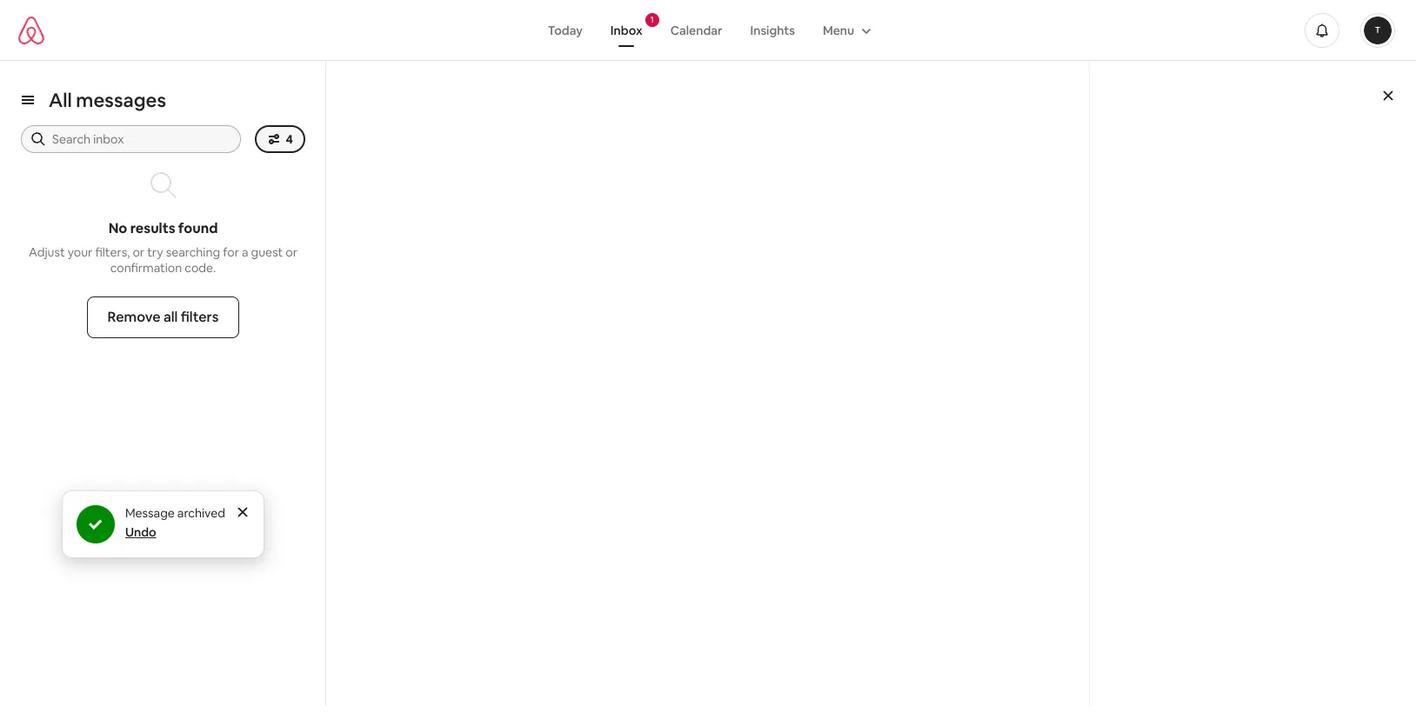 Task type: locate. For each thing, give the bounding box(es) containing it.
all messages heading
[[49, 88, 166, 112]]

group
[[62, 491, 265, 558]]

0 horizontal spatial or
[[133, 244, 144, 260]]

today
[[548, 22, 583, 38]]

undo button
[[125, 525, 156, 540]]

messages
[[76, 88, 166, 112]]

found
[[178, 219, 218, 237]]

filters
[[181, 308, 219, 326]]

or left the try at top left
[[133, 244, 144, 260]]

adjust
[[29, 244, 65, 260]]

archived
[[177, 505, 225, 521]]

remove all filters button
[[87, 297, 240, 338]]

code.
[[185, 260, 216, 276]]

remove all filters
[[107, 308, 219, 326]]

all
[[49, 88, 72, 112]]

inbox
[[611, 22, 643, 38]]

Search text field
[[52, 130, 228, 148]]

guest
[[251, 244, 283, 260]]

menu
[[823, 22, 854, 38]]

or
[[133, 244, 144, 260], [286, 244, 298, 260]]

group containing message archived
[[62, 491, 265, 558]]

for
[[223, 244, 239, 260]]

2 or from the left
[[286, 244, 298, 260]]

today link
[[534, 13, 597, 47]]

1 horizontal spatial or
[[286, 244, 298, 260]]

insights link
[[736, 13, 809, 47]]

or right guest
[[286, 244, 298, 260]]



Task type: describe. For each thing, give the bounding box(es) containing it.
calendar link
[[656, 13, 736, 47]]

try
[[147, 244, 163, 260]]

1 or from the left
[[133, 244, 144, 260]]

results
[[130, 219, 175, 237]]

all
[[163, 308, 178, 326]]

1
[[650, 13, 654, 25]]

4
[[286, 131, 293, 147]]

no results found adjust your filters, or try searching for a guest or confirmation code.
[[29, 219, 298, 276]]

inbox 1 calendar
[[611, 13, 722, 38]]

4 button
[[255, 125, 305, 153]]

remove
[[107, 308, 160, 326]]

searching
[[166, 244, 220, 260]]

success image
[[89, 518, 103, 532]]

message archived undo
[[125, 505, 225, 540]]

filters,
[[95, 244, 130, 260]]

insights
[[750, 22, 795, 38]]

main navigation menu image
[[1364, 16, 1392, 44]]

a
[[242, 244, 248, 260]]

all messages
[[49, 88, 166, 112]]

calendar
[[670, 22, 722, 38]]

menu button
[[809, 13, 882, 47]]

message
[[125, 505, 175, 521]]

your
[[68, 244, 93, 260]]

undo
[[125, 525, 156, 540]]

confirmation
[[110, 260, 182, 276]]

no
[[108, 219, 127, 237]]



Task type: vqa. For each thing, say whether or not it's contained in the screenshot.
right or
yes



